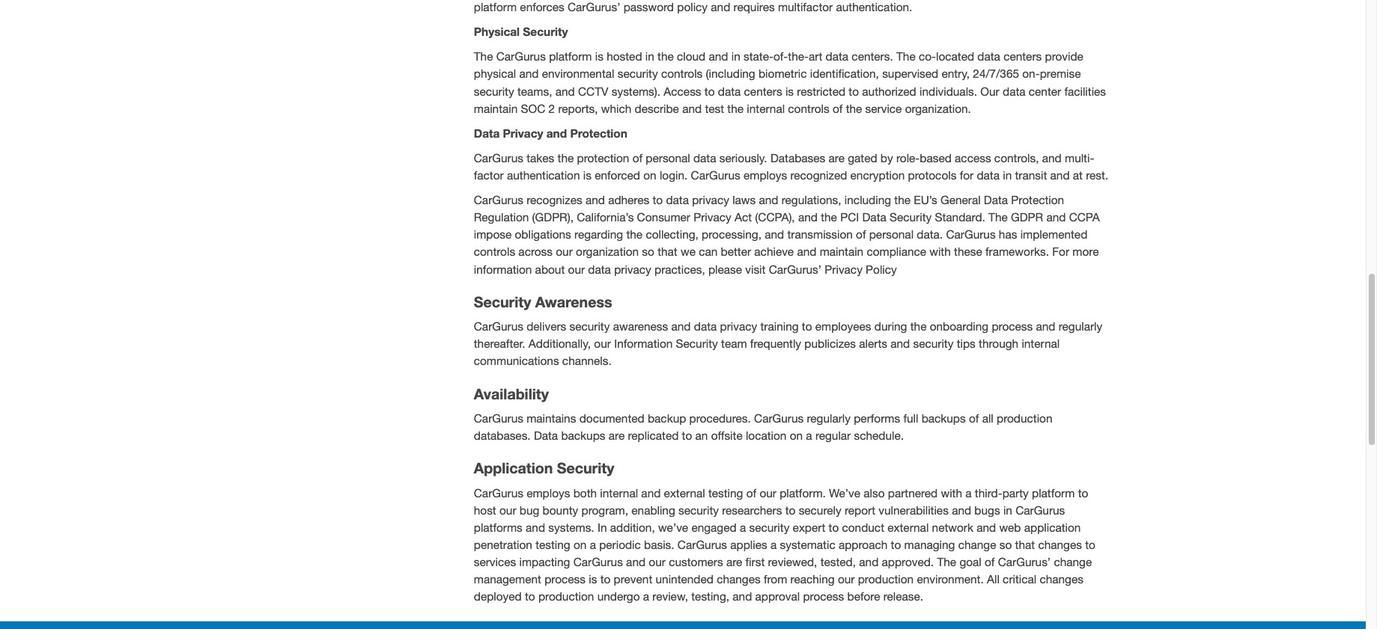 Task type: vqa. For each thing, say whether or not it's contained in the screenshot.
platform.
yes



Task type: locate. For each thing, give the bounding box(es) containing it.
are up recognized
[[829, 151, 845, 165]]

in up (including
[[732, 50, 740, 63]]

0 horizontal spatial controls
[[474, 245, 515, 259]]

1 vertical spatial that
[[1015, 539, 1035, 552]]

performs
[[854, 412, 900, 425]]

better
[[721, 245, 751, 259]]

regularly up regular
[[807, 412, 851, 425]]

2 horizontal spatial on
[[790, 429, 803, 443]]

in up web
[[1003, 504, 1012, 517]]

1 horizontal spatial employs
[[744, 169, 787, 182]]

the up environment.
[[937, 556, 956, 569]]

in right hosted
[[645, 50, 654, 63]]

by
[[881, 151, 893, 165]]

across
[[519, 245, 553, 259]]

1 horizontal spatial platform
[[1032, 487, 1075, 500]]

obligations
[[515, 228, 571, 241]]

external up enabling
[[664, 487, 705, 500]]

(ccpa),
[[755, 211, 795, 224]]

platform
[[549, 50, 592, 63], [1032, 487, 1075, 500]]

cargurus'
[[769, 263, 822, 276], [998, 556, 1051, 569]]

physical
[[474, 67, 516, 80]]

1 vertical spatial platform
[[1032, 487, 1075, 500]]

1 horizontal spatial privacy
[[694, 211, 731, 224]]

on for enforced
[[643, 169, 657, 182]]

0 horizontal spatial privacy
[[503, 126, 543, 140]]

the left eu's
[[894, 193, 911, 207]]

unintended
[[656, 573, 714, 587]]

platform up environmental
[[549, 50, 592, 63]]

0 vertical spatial testing
[[708, 487, 743, 500]]

on inside the cargurus employs both internal and external testing of our platform. we've also     partnered with a third-party platform to host our bug bounty program, enabling     security researchers to securely report vulnerabilities and bugs in cargurus platforms and systems. in addition, we've engaged a security expert to conduct     external network and web application penetration testing on a periodic basis.     cargurus applies a systematic approach to managing change so that changes to services impacting cargurus and our customers are first reviewed, tested, and     approved. the goal of cargurus' change management process is to prevent unintended     changes from reaching our production environment. all critical changes deployed to     production undergo a review, testing, and approval process before release.
[[574, 539, 587, 552]]

0 vertical spatial employs
[[744, 169, 787, 182]]

cargurus up regulation
[[474, 193, 523, 207]]

security awareness
[[474, 293, 612, 311]]

organization.
[[905, 102, 971, 115]]

2 vertical spatial on
[[574, 539, 587, 552]]

are inside cargurus takes the protection of personal data seriously. databases are gated by     role-based access controls, and multi- factor authentication is enforced on login.     cargurus employs recognized encryption protocols for data in transit and at rest.
[[829, 151, 845, 165]]

0 vertical spatial regularly
[[1059, 320, 1103, 333]]

0 vertical spatial process
[[992, 320, 1033, 333]]

transmission
[[787, 228, 853, 241]]

in
[[598, 521, 607, 535]]

documented
[[579, 412, 645, 425]]

1 vertical spatial are
[[609, 429, 625, 443]]

our down basis.
[[649, 556, 666, 569]]

security inside the cargurus recognizes and adheres to data privacy laws and regulations, including the     eu's general data protection regulation (gdpr), california's consumer privacy act     (ccpa), and the pci data security standard. the gdpr and ccpa impose obligations     regarding the collecting, processing, and transmission of personal data. cargurus     has implemented controls across our organization so that we can better achieve and     maintain compliance with these frameworks. for more information about our data privacy     practices, please visit cargurus' privacy policy
[[890, 211, 932, 224]]

2 horizontal spatial controls
[[788, 102, 830, 115]]

regularly down more
[[1059, 320, 1103, 333]]

of down "pci"
[[856, 228, 866, 241]]

1 vertical spatial cargurus'
[[998, 556, 1051, 569]]

data left seriously.
[[693, 151, 716, 165]]

0 horizontal spatial external
[[664, 487, 705, 500]]

2 horizontal spatial are
[[829, 151, 845, 165]]

communications
[[474, 355, 559, 368]]

testing up impacting
[[536, 539, 570, 552]]

0 horizontal spatial backups
[[561, 429, 605, 443]]

maintain down transmission
[[820, 245, 864, 259]]

0 horizontal spatial regularly
[[807, 412, 851, 425]]

cargurus up thereafter.
[[474, 320, 523, 333]]

2 vertical spatial process
[[803, 590, 844, 604]]

protection up protection
[[570, 126, 627, 140]]

standard.
[[935, 211, 985, 224]]

thereafter.
[[474, 337, 525, 351]]

our up the channels.
[[594, 337, 611, 351]]

2 horizontal spatial process
[[992, 320, 1033, 333]]

platform inside the cargurus employs both internal and external testing of our platform. we've also     partnered with a third-party platform to host our bug bounty program, enabling     security researchers to securely report vulnerabilities and bugs in cargurus platforms and systems. in addition, we've engaged a security expert to conduct     external network and web application penetration testing on a periodic basis.     cargurus applies a systematic approach to managing change so that changes to services impacting cargurus and our customers are first reviewed, tested, and     approved. the goal of cargurus' change management process is to prevent unintended     changes from reaching our production environment. all critical changes deployed to     production undergo a review, testing, and approval process before release.
[[1032, 487, 1075, 500]]

the up physical
[[474, 50, 493, 63]]

our up platforms
[[499, 504, 516, 517]]

2 vertical spatial are
[[726, 556, 742, 569]]

with inside the cargurus employs both internal and external testing of our platform. we've also     partnered with a third-party platform to host our bug bounty program, enabling     security researchers to securely report vulnerabilities and bugs in cargurus platforms and systems. in addition, we've engaged a security expert to conduct     external network and web application penetration testing on a periodic basis.     cargurus applies a systematic approach to managing change so that changes to services impacting cargurus and our customers are first reviewed, tested, and     approved. the goal of cargurus' change management process is to prevent unintended     changes from reaching our production environment. all critical changes deployed to     production undergo a review, testing, and approval process before release.
[[941, 487, 962, 500]]

report
[[845, 504, 875, 517]]

testing,
[[691, 590, 729, 604]]

process up through in the bottom right of the page
[[992, 320, 1033, 333]]

are left first at right
[[726, 556, 742, 569]]

organization
[[576, 245, 639, 259]]

regularly inside cargurus delivers security awareness and data privacy training to employees during the     onboarding process and regularly thereafter. additionally, our information security team     frequently publicizes alerts and security tips through internal communications channels.
[[1059, 320, 1103, 333]]

so down collecting,
[[642, 245, 654, 259]]

1 horizontal spatial regularly
[[1059, 320, 1103, 333]]

privacy up team
[[720, 320, 757, 333]]

production down impacting
[[538, 590, 594, 604]]

schedule.
[[854, 429, 904, 443]]

platform up application
[[1032, 487, 1075, 500]]

frameworks.
[[986, 245, 1049, 259]]

cloud
[[677, 50, 706, 63]]

0 horizontal spatial platform
[[549, 50, 592, 63]]

to inside cargurus maintains documented backup procedures. cargurus regularly performs full backups     of all production databases. data backups are replicated to an offsite location on a     regular schedule.
[[682, 429, 692, 443]]

is left prevent
[[589, 573, 597, 587]]

that down web
[[1015, 539, 1035, 552]]

change
[[958, 539, 996, 552], [1054, 556, 1092, 569]]

0 vertical spatial production
[[997, 412, 1053, 425]]

cargurus up factor
[[474, 151, 523, 165]]

cargurus
[[496, 50, 546, 63], [474, 151, 523, 165], [691, 169, 740, 182], [474, 193, 523, 207], [946, 228, 996, 241], [474, 320, 523, 333], [474, 412, 523, 425], [754, 412, 804, 425], [474, 487, 523, 500], [1016, 504, 1065, 517], [678, 539, 727, 552], [573, 556, 623, 569]]

pci
[[840, 211, 859, 224]]

0 vertical spatial external
[[664, 487, 705, 500]]

0 vertical spatial change
[[958, 539, 996, 552]]

employs down seriously.
[[744, 169, 787, 182]]

privacy down soc
[[503, 126, 543, 140]]

1 vertical spatial employs
[[527, 487, 570, 500]]

adheres
[[608, 193, 649, 207]]

0 vertical spatial privacy
[[503, 126, 543, 140]]

0 vertical spatial are
[[829, 151, 845, 165]]

0 vertical spatial protection
[[570, 126, 627, 140]]

1 vertical spatial external
[[888, 521, 929, 535]]

more
[[1073, 245, 1099, 259]]

is left hosted
[[595, 50, 604, 63]]

gdpr
[[1011, 211, 1043, 224]]

of up enforced
[[633, 151, 643, 165]]

1 horizontal spatial protection
[[1011, 193, 1064, 207]]

so down web
[[1000, 539, 1012, 552]]

0 vertical spatial that
[[658, 245, 678, 259]]

soc
[[521, 102, 545, 115]]

centers down biometric
[[744, 84, 782, 98]]

on left the login.
[[643, 169, 657, 182]]

0 vertical spatial controls
[[661, 67, 703, 80]]

the right "during"
[[910, 320, 927, 333]]

personal up 'compliance'
[[869, 228, 914, 241]]

change up goal
[[958, 539, 996, 552]]

2 horizontal spatial production
[[997, 412, 1053, 425]]

reaching
[[791, 573, 835, 587]]

compliance
[[867, 245, 926, 259]]

2 vertical spatial privacy
[[720, 320, 757, 333]]

has
[[999, 228, 1017, 241]]

centers
[[1004, 50, 1042, 63], [744, 84, 782, 98]]

privacy left laws on the right of page
[[692, 193, 729, 207]]

employs inside the cargurus employs both internal and external testing of our platform. we've also     partnered with a third-party platform to host our bug bounty program, enabling     security researchers to securely report vulnerabilities and bugs in cargurus platforms and systems. in addition, we've engaged a security expert to conduct     external network and web application penetration testing on a periodic basis.     cargurus applies a systematic approach to managing change so that changes to services impacting cargurus and our customers are first reviewed, tested, and     approved. the goal of cargurus' change management process is to prevent unintended     changes from reaching our production environment. all critical changes deployed to     production undergo a review, testing, and approval process before release.
[[527, 487, 570, 500]]

1 vertical spatial maintain
[[820, 245, 864, 259]]

0 vertical spatial privacy
[[692, 193, 729, 207]]

periodic
[[599, 539, 641, 552]]

access
[[664, 84, 701, 98]]

is
[[595, 50, 604, 63], [786, 84, 794, 98], [583, 169, 592, 182], [589, 573, 597, 587]]

the right test
[[727, 102, 744, 115]]

0 horizontal spatial on
[[574, 539, 587, 552]]

of-
[[774, 50, 788, 63]]

on inside cargurus takes the protection of personal data seriously. databases are gated by     role-based access controls, and multi- factor authentication is enforced on login.     cargurus employs recognized encryption protocols for data in transit and at rest.
[[643, 169, 657, 182]]

data up factor
[[474, 126, 500, 140]]

2 vertical spatial production
[[538, 590, 594, 604]]

personal up the login.
[[646, 151, 690, 165]]

0 vertical spatial maintain
[[474, 102, 518, 115]]

0 vertical spatial so
[[642, 245, 654, 259]]

security left team
[[676, 337, 718, 351]]

privacy for consumer
[[692, 193, 729, 207]]

are down 'documented'
[[609, 429, 625, 443]]

1 vertical spatial process
[[545, 573, 586, 587]]

a left regular
[[806, 429, 812, 443]]

0 horizontal spatial protection
[[570, 126, 627, 140]]

maintain inside the cargurus platform is hosted in the cloud and in state-of-the-art data centers. the     co-located data centers provide physical and environmental security controls (including     biometric identification, supervised entry, 24/7/365 on-premise security teams, and     cctv systems). access to data centers is restricted to authorized individuals. our     data center facilities maintain soc 2 reports, which describe and test the internal     controls of the service organization.
[[474, 102, 518, 115]]

1 horizontal spatial maintain
[[820, 245, 864, 259]]

facilities
[[1065, 84, 1106, 98]]

is down protection
[[583, 169, 592, 182]]

1 horizontal spatial testing
[[708, 487, 743, 500]]

data inside cargurus maintains documented backup procedures. cargurus regularly performs full backups     of all production databases. data backups are replicated to an offsite location on a     regular schedule.
[[534, 429, 558, 443]]

please
[[708, 263, 742, 276]]

encryption
[[850, 169, 905, 182]]

protocols
[[908, 169, 957, 182]]

test
[[705, 102, 724, 115]]

maintain down physical
[[474, 102, 518, 115]]

security
[[618, 67, 658, 80], [474, 84, 514, 98], [570, 320, 610, 333], [913, 337, 954, 351], [679, 504, 719, 517], [749, 521, 790, 535]]

testing up researchers
[[708, 487, 743, 500]]

testing
[[708, 487, 743, 500], [536, 539, 570, 552]]

1 horizontal spatial are
[[726, 556, 742, 569]]

addition,
[[610, 521, 655, 535]]

backup
[[648, 412, 686, 425]]

on inside cargurus maintains documented backup procedures. cargurus regularly performs full backups     of all production databases. data backups are replicated to an offsite location on a     regular schedule.
[[790, 429, 803, 443]]

0 horizontal spatial maintain
[[474, 102, 518, 115]]

1 vertical spatial regularly
[[807, 412, 851, 425]]

internal right through in the bottom right of the page
[[1022, 337, 1060, 351]]

controls,
[[994, 151, 1039, 165]]

1 vertical spatial centers
[[744, 84, 782, 98]]

with down data.
[[930, 245, 951, 259]]

so inside the cargurus employs both internal and external testing of our platform. we've also     partnered with a third-party platform to host our bug bounty program, enabling     security researchers to securely report vulnerabilities and bugs in cargurus platforms and systems. in addition, we've engaged a security expert to conduct     external network and web application penetration testing on a periodic basis.     cargurus applies a systematic approach to managing change so that changes to services impacting cargurus and our customers are first reviewed, tested, and     approved. the goal of cargurus' change management process is to prevent unintended     changes from reaching our production environment. all critical changes deployed to     production undergo a review, testing, and approval process before release.
[[1000, 539, 1012, 552]]

1 horizontal spatial change
[[1054, 556, 1092, 569]]

1 horizontal spatial backups
[[922, 412, 966, 425]]

maintain inside the cargurus recognizes and adheres to data privacy laws and regulations, including the     eu's general data protection regulation (gdpr), california's consumer privacy act     (ccpa), and the pci data security standard. the gdpr and ccpa impose obligations     regarding the collecting, processing, and transmission of personal data. cargurus     has implemented controls across our organization so that we can better achieve and     maintain compliance with these frameworks. for more information about our data privacy     practices, please visit cargurus' privacy policy
[[820, 245, 864, 259]]

0 horizontal spatial personal
[[646, 151, 690, 165]]

host
[[474, 504, 496, 517]]

data up consumer
[[666, 193, 689, 207]]

0 horizontal spatial internal
[[600, 487, 638, 500]]

data down maintains
[[534, 429, 558, 443]]

cargurus inside the cargurus platform is hosted in the cloud and in state-of-the-art data centers. the     co-located data centers provide physical and environmental security controls (including     biometric identification, supervised entry, 24/7/365 on-premise security teams, and     cctv systems). access to data centers is restricted to authorized individuals. our     data center facilities maintain soc 2 reports, which describe and test the internal     controls of the service organization.
[[496, 50, 546, 63]]

with inside the cargurus recognizes and adheres to data privacy laws and regulations, including the     eu's general data protection regulation (gdpr), california's consumer privacy act     (ccpa), and the pci data security standard. the gdpr and ccpa impose obligations     regarding the collecting, processing, and transmission of personal data. cargurus     has implemented controls across our organization so that we can better achieve and     maintain compliance with these frameworks. for more information about our data privacy     practices, please visit cargurus' privacy policy
[[930, 245, 951, 259]]

1 horizontal spatial external
[[888, 521, 929, 535]]

0 vertical spatial platform
[[549, 50, 592, 63]]

bugs
[[975, 504, 1000, 517]]

internal up "program,"
[[600, 487, 638, 500]]

process down reaching
[[803, 590, 844, 604]]

about
[[535, 263, 565, 276]]

backups right "full"
[[922, 412, 966, 425]]

cargurus' inside the cargurus recognizes and adheres to data privacy laws and regulations, including the     eu's general data protection regulation (gdpr), california's consumer privacy act     (ccpa), and the pci data security standard. the gdpr and ccpa impose obligations     regarding the collecting, processing, and transmission of personal data. cargurus     has implemented controls across our organization so that we can better achieve and     maintain compliance with these frameworks. for more information about our data privacy     practices, please visit cargurus' privacy policy
[[769, 263, 822, 276]]

the left cloud
[[658, 50, 674, 63]]

controls down the impose
[[474, 245, 515, 259]]

2 vertical spatial controls
[[474, 245, 515, 259]]

the inside the cargurus employs both internal and external testing of our platform. we've also     partnered with a third-party platform to host our bug bounty program, enabling     security researchers to securely report vulnerabilities and bugs in cargurus platforms and systems. in addition, we've engaged a security expert to conduct     external network and web application penetration testing on a periodic basis.     cargurus applies a systematic approach to managing change so that changes to services impacting cargurus and our customers are first reviewed, tested, and     approved. the goal of cargurus' change management process is to prevent unintended     changes from reaching our production environment. all critical changes deployed to     production undergo a review, testing, and approval process before release.
[[937, 556, 956, 569]]

cargurus inside cargurus delivers security awareness and data privacy training to employees during the     onboarding process and regularly thereafter. additionally, our information security team     frequently publicizes alerts and security tips through internal communications channels.
[[474, 320, 523, 333]]

0 vertical spatial cargurus'
[[769, 263, 822, 276]]

1 vertical spatial change
[[1054, 556, 1092, 569]]

data right general
[[984, 193, 1008, 207]]

changes down first at right
[[717, 573, 761, 587]]

1 horizontal spatial process
[[803, 590, 844, 604]]

implemented
[[1021, 228, 1088, 241]]

0 horizontal spatial so
[[642, 245, 654, 259]]

0 vertical spatial internal
[[747, 102, 785, 115]]

1 vertical spatial personal
[[869, 228, 914, 241]]

change down application
[[1054, 556, 1092, 569]]

0 horizontal spatial production
[[538, 590, 594, 604]]

in down the controls,
[[1003, 169, 1012, 182]]

in inside cargurus takes the protection of personal data seriously. databases are gated by     role-based access controls, and multi- factor authentication is enforced on login.     cargurus employs recognized encryption protocols for data in transit and at rest.
[[1003, 169, 1012, 182]]

1 horizontal spatial on
[[643, 169, 657, 182]]

before
[[847, 590, 880, 604]]

center
[[1029, 84, 1061, 98]]

0 horizontal spatial are
[[609, 429, 625, 443]]

art
[[809, 50, 823, 63]]

privacy down organization
[[614, 263, 651, 276]]

platform inside the cargurus platform is hosted in the cloud and in state-of-the-art data centers. the     co-located data centers provide physical and environmental security controls (including     biometric identification, supervised entry, 24/7/365 on-premise security teams, and     cctv systems). access to data centers is restricted to authorized individuals. our     data center facilities maintain soc 2 reports, which describe and test the internal     controls of the service organization.
[[549, 50, 592, 63]]

1 vertical spatial with
[[941, 487, 962, 500]]

1 horizontal spatial personal
[[869, 228, 914, 241]]

through
[[979, 337, 1019, 351]]

access
[[955, 151, 991, 165]]

2 vertical spatial privacy
[[825, 263, 863, 276]]

of inside cargurus takes the protection of personal data seriously. databases are gated by     role-based access controls, and multi- factor authentication is enforced on login.     cargurus employs recognized encryption protocols for data in transit and at rest.
[[633, 151, 643, 165]]

internal inside cargurus delivers security awareness and data privacy training to employees during the     onboarding process and regularly thereafter. additionally, our information security team     frequently publicizes alerts and security tips through internal communications channels.
[[1022, 337, 1060, 351]]

bug
[[520, 504, 539, 517]]

1 horizontal spatial centers
[[1004, 50, 1042, 63]]

2
[[549, 102, 555, 115]]

1 vertical spatial testing
[[536, 539, 570, 552]]

1 horizontal spatial that
[[1015, 539, 1035, 552]]

2 horizontal spatial internal
[[1022, 337, 1060, 351]]

1 vertical spatial protection
[[1011, 193, 1064, 207]]

1 horizontal spatial cargurus'
[[998, 556, 1051, 569]]

transit
[[1015, 169, 1047, 182]]

security down eu's
[[890, 211, 932, 224]]

privacy for information
[[720, 320, 757, 333]]

with up network
[[941, 487, 962, 500]]

management
[[474, 573, 541, 587]]

cargurus up these
[[946, 228, 996, 241]]

production right all
[[997, 412, 1053, 425]]

basis.
[[644, 539, 674, 552]]

data privacy and protection
[[474, 126, 627, 140]]

production up release.
[[858, 573, 914, 587]]

employs inside cargurus takes the protection of personal data seriously. databases are gated by     role-based access controls, and multi- factor authentication is enforced on login.     cargurus employs recognized encryption protocols for data in transit and at rest.
[[744, 169, 787, 182]]

1 vertical spatial privacy
[[694, 211, 731, 224]]

internal inside the cargurus employs both internal and external testing of our platform. we've also     partnered with a third-party platform to host our bug bounty program, enabling     security researchers to securely report vulnerabilities and bugs in cargurus platforms and systems. in addition, we've engaged a security expert to conduct     external network and web application penetration testing on a periodic basis.     cargurus applies a systematic approach to managing change so that changes to services impacting cargurus and our customers are first reviewed, tested, and     approved. the goal of cargurus' change management process is to prevent unintended     changes from reaching our production environment. all critical changes deployed to     production undergo a review, testing, and approval process before release.
[[600, 487, 638, 500]]

delivers
[[527, 320, 566, 333]]

of
[[833, 102, 843, 115], [633, 151, 643, 165], [856, 228, 866, 241], [969, 412, 979, 425], [746, 487, 756, 500], [985, 556, 995, 569]]

systems).
[[612, 84, 661, 98]]

2 vertical spatial internal
[[600, 487, 638, 500]]

platforms
[[474, 521, 523, 535]]

to inside cargurus delivers security awareness and data privacy training to employees during the     onboarding process and regularly thereafter. additionally, our information security team     frequently publicizes alerts and security tips through internal communications channels.
[[802, 320, 812, 333]]

onboarding
[[930, 320, 989, 333]]

the up "has"
[[989, 211, 1008, 224]]

availability
[[474, 385, 549, 403]]

of inside the cargurus platform is hosted in the cloud and in state-of-the-art data centers. the     co-located data centers provide physical and environmental security controls (including     biometric identification, supervised entry, 24/7/365 on-premise security teams, and     cctv systems). access to data centers is restricted to authorized individuals. our     data center facilities maintain soc 2 reports, which describe and test the internal     controls of the service organization.
[[833, 102, 843, 115]]

1 vertical spatial so
[[1000, 539, 1012, 552]]

1 vertical spatial on
[[790, 429, 803, 443]]

0 vertical spatial centers
[[1004, 50, 1042, 63]]

cargurus down physical security
[[496, 50, 546, 63]]

1 horizontal spatial internal
[[747, 102, 785, 115]]

web
[[999, 521, 1021, 535]]

is inside the cargurus employs both internal and external testing of our platform. we've also     partnered with a third-party platform to host our bug bounty program, enabling     security researchers to securely report vulnerabilities and bugs in cargurus platforms and systems. in addition, we've engaged a security expert to conduct     external network and web application penetration testing on a periodic basis.     cargurus applies a systematic approach to managing change so that changes to services impacting cargurus and our customers are first reviewed, tested, and     approved. the goal of cargurus' change management process is to prevent unintended     changes from reaching our production environment. all critical changes deployed to     production undergo a review, testing, and approval process before release.
[[589, 573, 597, 587]]

review,
[[653, 590, 688, 604]]

are inside the cargurus employs both internal and external testing of our platform. we've also     partnered with a third-party platform to host our bug bounty program, enabling     security researchers to securely report vulnerabilities and bugs in cargurus platforms and systems. in addition, we've engaged a security expert to conduct     external network and web application penetration testing on a periodic basis.     cargurus applies a systematic approach to managing change so that changes to services impacting cargurus and our customers are first reviewed, tested, and     approved. the goal of cargurus' change management process is to prevent unintended     changes from reaching our production environment. all critical changes deployed to     production undergo a review, testing, and approval process before release.
[[726, 556, 742, 569]]

penetration
[[474, 539, 532, 552]]

an
[[695, 429, 708, 443]]

co-
[[919, 50, 936, 63]]

privacy inside cargurus delivers security awareness and data privacy training to employees during the     onboarding process and regularly thereafter. additionally, our information security team     frequently publicizes alerts and security tips through internal communications channels.
[[720, 320, 757, 333]]

1 horizontal spatial production
[[858, 573, 914, 587]]

data down (including
[[718, 84, 741, 98]]

systematic
[[780, 539, 836, 552]]

0 horizontal spatial employs
[[527, 487, 570, 500]]

0 horizontal spatial that
[[658, 245, 678, 259]]

0 horizontal spatial cargurus'
[[769, 263, 822, 276]]

we
[[681, 245, 696, 259]]

privacy
[[503, 126, 543, 140], [694, 211, 731, 224], [825, 263, 863, 276]]

1 horizontal spatial controls
[[661, 67, 703, 80]]

0 vertical spatial on
[[643, 169, 657, 182]]

protection up gdpr
[[1011, 193, 1064, 207]]

login.
[[660, 169, 688, 182]]

regularly inside cargurus maintains documented backup procedures. cargurus regularly performs full backups     of all production databases. data backups are replicated to an offsite location on a     regular schedule.
[[807, 412, 851, 425]]

0 vertical spatial with
[[930, 245, 951, 259]]

frequently
[[750, 337, 801, 351]]

services
[[474, 556, 516, 569]]



Task type: describe. For each thing, give the bounding box(es) containing it.
data down organization
[[588, 263, 611, 276]]

based
[[920, 151, 952, 165]]

information
[[614, 337, 673, 351]]

the up organization
[[626, 228, 643, 241]]

conduct
[[842, 521, 884, 535]]

the left service
[[846, 102, 862, 115]]

cargurus up application
[[1016, 504, 1065, 517]]

so inside the cargurus recognizes and adheres to data privacy laws and regulations, including the     eu's general data protection regulation (gdpr), california's consumer privacy act     (ccpa), and the pci data security standard. the gdpr and ccpa impose obligations     regarding the collecting, processing, and transmission of personal data. cargurus     has implemented controls across our organization so that we can better achieve and     maintain compliance with these frameworks. for more information about our data privacy     practices, please visit cargurus' privacy policy
[[642, 245, 654, 259]]

cargurus up host
[[474, 487, 523, 500]]

is inside cargurus takes the protection of personal data seriously. databases are gated by     role-based access controls, and multi- factor authentication is enforced on login.     cargurus employs recognized encryption protocols for data in transit and at rest.
[[583, 169, 592, 182]]

process inside cargurus delivers security awareness and data privacy training to employees during the     onboarding process and regularly thereafter. additionally, our information security team     frequently publicizes alerts and security tips through internal communications channels.
[[992, 320, 1033, 333]]

cargurus down "periodic"
[[573, 556, 623, 569]]

replicated
[[628, 429, 679, 443]]

data inside cargurus delivers security awareness and data privacy training to employees during the     onboarding process and regularly thereafter. additionally, our information security team     frequently publicizes alerts and security tips through internal communications channels.
[[694, 320, 717, 333]]

ccpa
[[1069, 211, 1100, 224]]

our down tested,
[[838, 573, 855, 587]]

rest.
[[1086, 169, 1109, 182]]

environmental
[[542, 67, 614, 80]]

critical
[[1003, 573, 1037, 587]]

a up applies
[[740, 521, 746, 535]]

policy
[[866, 263, 897, 276]]

is down biometric
[[786, 84, 794, 98]]

cargurus maintains documented backup procedures. cargurus regularly performs full backups     of all production databases. data backups are replicated to an offsite location on a     regular schedule.
[[474, 412, 1053, 443]]

security down physical
[[474, 84, 514, 98]]

our
[[981, 84, 1000, 98]]

laws
[[733, 193, 756, 207]]

the inside the cargurus recognizes and adheres to data privacy laws and regulations, including the     eu's general data protection regulation (gdpr), california's consumer privacy act     (ccpa), and the pci data security standard. the gdpr and ccpa impose obligations     regarding the collecting, processing, and transmission of personal data. cargurus     has implemented controls across our organization so that we can better achieve and     maintain compliance with these frameworks. for more information about our data privacy     practices, please visit cargurus' privacy policy
[[989, 211, 1008, 224]]

security up engaged
[[679, 504, 719, 517]]

cargurus' inside the cargurus employs both internal and external testing of our platform. we've also     partnered with a third-party platform to host our bug bounty program, enabling     security researchers to securely report vulnerabilities and bugs in cargurus platforms and systems. in addition, we've engaged a security expert to conduct     external network and web application penetration testing on a periodic basis.     cargurus applies a systematic approach to managing change so that changes to services impacting cargurus and our customers are first reviewed, tested, and     approved. the goal of cargurus' change management process is to prevent unintended     changes from reaching our production environment. all critical changes deployed to     production undergo a review, testing, and approval process before release.
[[998, 556, 1051, 569]]

security down researchers
[[749, 521, 790, 535]]

enforced
[[595, 169, 640, 182]]

security right physical on the top left of the page
[[523, 25, 568, 38]]

a down prevent
[[643, 590, 649, 604]]

regarding
[[574, 228, 623, 241]]

cargurus up customers
[[678, 539, 727, 552]]

of up the all
[[985, 556, 995, 569]]

visit
[[745, 263, 766, 276]]

seriously.
[[720, 151, 767, 165]]

our up researchers
[[760, 487, 777, 500]]

all
[[982, 412, 994, 425]]

production inside cargurus maintains documented backup procedures. cargurus regularly performs full backups     of all production databases. data backups are replicated to an offsite location on a     regular schedule.
[[997, 412, 1053, 425]]

tips
[[957, 337, 976, 351]]

act
[[735, 211, 752, 224]]

cargurus down seriously.
[[691, 169, 740, 182]]

third-
[[975, 487, 1003, 500]]

can
[[699, 245, 718, 259]]

publicizes
[[805, 337, 856, 351]]

(gdpr),
[[532, 211, 574, 224]]

state-
[[744, 50, 774, 63]]

takes
[[527, 151, 554, 165]]

data down including
[[862, 211, 887, 224]]

1 vertical spatial backups
[[561, 429, 605, 443]]

security inside cargurus delivers security awareness and data privacy training to employees during the     onboarding process and regularly thereafter. additionally, our information security team     frequently publicizes alerts and security tips through internal communications channels.
[[676, 337, 718, 351]]

processing,
[[702, 228, 762, 241]]

identification,
[[810, 67, 879, 80]]

practices,
[[655, 263, 705, 276]]

0 horizontal spatial centers
[[744, 84, 782, 98]]

awareness
[[613, 320, 668, 333]]

controls inside the cargurus recognizes and adheres to data privacy laws and regulations, including the     eu's general data protection regulation (gdpr), california's consumer privacy act     (ccpa), and the pci data security standard. the gdpr and ccpa impose obligations     regarding the collecting, processing, and transmission of personal data. cargurus     has implemented controls across our organization so that we can better achieve and     maintain compliance with these frameworks. for more information about our data privacy     practices, please visit cargurus' privacy policy
[[474, 245, 515, 259]]

bounty
[[543, 504, 578, 517]]

reviewed,
[[768, 556, 817, 569]]

the up transmission
[[821, 211, 837, 224]]

data right our
[[1003, 84, 1026, 98]]

additionally,
[[529, 337, 591, 351]]

cargurus recognizes and adheres to data privacy laws and regulations, including the     eu's general data protection regulation (gdpr), california's consumer privacy act     (ccpa), and the pci data security standard. the gdpr and ccpa impose obligations     regarding the collecting, processing, and transmission of personal data. cargurus     has implemented controls across our organization so that we can better achieve and     maintain compliance with these frameworks. for more information about our data privacy     practices, please visit cargurus' privacy policy
[[474, 193, 1100, 276]]

a left third-
[[966, 487, 972, 500]]

approval
[[755, 590, 800, 604]]

a right applies
[[771, 539, 777, 552]]

the cargurus platform is hosted in the cloud and in state-of-the-art data centers. the     co-located data centers provide physical and environmental security controls (including     biometric identification, supervised entry, 24/7/365 on-premise security teams, and     cctv systems). access to data centers is restricted to authorized individuals. our     data center facilities maintain soc 2 reports, which describe and test the internal     controls of the service organization.
[[474, 50, 1106, 115]]

undergo
[[597, 590, 640, 604]]

the inside cargurus takes the protection of personal data seriously. databases are gated by     role-based access controls, and multi- factor authentication is enforced on login.     cargurus employs recognized encryption protocols for data in transit and at rest.
[[558, 151, 574, 165]]

factor
[[474, 169, 504, 182]]

enabling
[[632, 504, 675, 517]]

the up supervised
[[896, 50, 916, 63]]

in inside the cargurus employs both internal and external testing of our platform. we've also     partnered with a third-party platform to host our bug bounty program, enabling     security researchers to securely report vulnerabilities and bugs in cargurus platforms and systems. in addition, we've engaged a security expert to conduct     external network and web application penetration testing on a periodic basis.     cargurus applies a systematic approach to managing change so that changes to services impacting cargurus and our customers are first reviewed, tested, and     approved. the goal of cargurus' change management process is to prevent unintended     changes from reaching our production environment. all critical changes deployed to     production undergo a review, testing, and approval process before release.
[[1003, 504, 1012, 517]]

regulation
[[474, 211, 529, 224]]

security down awareness
[[570, 320, 610, 333]]

2 horizontal spatial privacy
[[825, 263, 863, 276]]

cargurus employs both internal and external testing of our platform. we've also     partnered with a third-party platform to host our bug bounty program, enabling     security researchers to securely report vulnerabilities and bugs in cargurus platforms and systems. in addition, we've engaged a security expert to conduct     external network and web application penetration testing on a periodic basis.     cargurus applies a systematic approach to managing change so that changes to services impacting cargurus and our customers are first reviewed, tested, and     approved. the goal of cargurus' change management process is to prevent unintended     changes from reaching our production environment. all critical changes deployed to     production undergo a review, testing, and approval process before release.
[[474, 487, 1096, 604]]

personal inside the cargurus recognizes and adheres to data privacy laws and regulations, including the     eu's general data protection regulation (gdpr), california's consumer privacy act     (ccpa), and the pci data security standard. the gdpr and ccpa impose obligations     regarding the collecting, processing, and transmission of personal data. cargurus     has implemented controls across our organization so that we can better achieve and     maintain compliance with these frameworks. for more information about our data privacy     practices, please visit cargurus' privacy policy
[[869, 228, 914, 241]]

partnered
[[888, 487, 938, 500]]

application
[[1024, 521, 1081, 535]]

awareness
[[535, 293, 612, 311]]

data up "24/7/365"
[[978, 50, 1000, 63]]

protection inside the cargurus recognizes and adheres to data privacy laws and regulations, including the     eu's general data protection regulation (gdpr), california's consumer privacy act     (ccpa), and the pci data security standard. the gdpr and ccpa impose obligations     regarding the collecting, processing, and transmission of personal data. cargurus     has implemented controls across our organization so that we can better achieve and     maintain compliance with these frameworks. for more information about our data privacy     practices, please visit cargurus' privacy policy
[[1011, 193, 1064, 207]]

achieve
[[754, 245, 794, 259]]

data up identification,
[[826, 50, 849, 63]]

security up both
[[557, 460, 614, 477]]

collecting,
[[646, 228, 699, 241]]

internal inside the cargurus platform is hosted in the cloud and in state-of-the-art data centers. the     co-located data centers provide physical and environmental security controls (including     biometric identification, supervised entry, 24/7/365 on-premise security teams, and     cctv systems). access to data centers is restricted to authorized individuals. our     data center facilities maintain soc 2 reports, which describe and test the internal     controls of the service organization.
[[747, 102, 785, 115]]

we've
[[658, 521, 688, 535]]

recognizes
[[527, 193, 582, 207]]

securely
[[799, 504, 842, 517]]

0 vertical spatial backups
[[922, 412, 966, 425]]

procedures.
[[689, 412, 751, 425]]

a inside cargurus maintains documented backup procedures. cargurus regularly performs full backups     of all production databases. data backups are replicated to an offsite location on a     regular schedule.
[[806, 429, 812, 443]]

program,
[[582, 504, 628, 517]]

changes right critical
[[1040, 573, 1084, 587]]

teams,
[[517, 84, 552, 98]]

the inside cargurus delivers security awareness and data privacy training to employees during the     onboarding process and regularly thereafter. additionally, our information security team     frequently publicizes alerts and security tips through internal communications channels.
[[910, 320, 927, 333]]

hosted
[[607, 50, 642, 63]]

team
[[721, 337, 747, 351]]

our inside cargurus delivers security awareness and data privacy training to employees during the     onboarding process and regularly thereafter. additionally, our information security team     frequently publicizes alerts and security tips through internal communications channels.
[[594, 337, 611, 351]]

california's
[[577, 211, 634, 224]]

1 vertical spatial production
[[858, 573, 914, 587]]

eu's
[[914, 193, 937, 207]]

the-
[[788, 50, 809, 63]]

researchers
[[722, 504, 782, 517]]

alerts
[[859, 337, 887, 351]]

0 horizontal spatial testing
[[536, 539, 570, 552]]

provide
[[1045, 50, 1084, 63]]

regular
[[815, 429, 851, 443]]

that inside the cargurus recognizes and adheres to data privacy laws and regulations, including the     eu's general data protection regulation (gdpr), california's consumer privacy act     (ccpa), and the pci data security standard. the gdpr and ccpa impose obligations     regarding the collecting, processing, and transmission of personal data. cargurus     has implemented controls across our organization so that we can better achieve and     maintain compliance with these frameworks. for more information about our data privacy     practices, please visit cargurus' privacy policy
[[658, 245, 678, 259]]

from
[[764, 573, 787, 587]]

on for location
[[790, 429, 803, 443]]

multi-
[[1065, 151, 1094, 165]]

impacting
[[519, 556, 570, 569]]

security down information at the left of the page
[[474, 293, 531, 311]]

approved.
[[882, 556, 934, 569]]

to inside the cargurus recognizes and adheres to data privacy laws and regulations, including the     eu's general data protection regulation (gdpr), california's consumer privacy act     (ccpa), and the pci data security standard. the gdpr and ccpa impose obligations     regarding the collecting, processing, and transmission of personal data. cargurus     has implemented controls across our organization so that we can better achieve and     maintain compliance with these frameworks. for more information about our data privacy     practices, please visit cargurus' privacy policy
[[653, 193, 663, 207]]

personal inside cargurus takes the protection of personal data seriously. databases are gated by     role-based access controls, and multi- factor authentication is enforced on login.     cargurus employs recognized encryption protocols for data in transit and at rest.
[[646, 151, 690, 165]]

restricted
[[797, 84, 846, 98]]

a left "periodic"
[[590, 539, 596, 552]]

data right for
[[977, 169, 1000, 182]]

expert
[[793, 521, 825, 535]]

changes down application
[[1038, 539, 1082, 552]]

premise
[[1040, 67, 1081, 80]]

security up the systems).
[[618, 67, 658, 80]]

also
[[864, 487, 885, 500]]

our right about
[[568, 263, 585, 276]]

on-
[[1022, 67, 1040, 80]]

of up researchers
[[746, 487, 756, 500]]

service
[[865, 102, 902, 115]]

0 horizontal spatial change
[[958, 539, 996, 552]]

that inside the cargurus employs both internal and external testing of our platform. we've also     partnered with a third-party platform to host our bug bounty program, enabling     security researchers to securely report vulnerabilities and bugs in cargurus platforms and systems. in addition, we've engaged a security expert to conduct     external network and web application penetration testing on a periodic basis.     cargurus applies a systematic approach to managing change so that changes to services impacting cargurus and our customers are first reviewed, tested, and     approved. the goal of cargurus' change management process is to prevent unintended     changes from reaching our production environment. all critical changes deployed to     production undergo a review, testing, and approval process before release.
[[1015, 539, 1035, 552]]

security down onboarding
[[913, 337, 954, 351]]

cargurus up the databases. at the bottom
[[474, 412, 523, 425]]

employees
[[815, 320, 871, 333]]

of inside cargurus maintains documented backup procedures. cargurus regularly performs full backups     of all production databases. data backups are replicated to an offsite location on a     regular schedule.
[[969, 412, 979, 425]]

1 vertical spatial controls
[[788, 102, 830, 115]]

are inside cargurus maintains documented backup procedures. cargurus regularly performs full backups     of all production databases. data backups are replicated to an offsite location on a     regular schedule.
[[609, 429, 625, 443]]

centers.
[[852, 50, 893, 63]]

physical security
[[474, 25, 568, 38]]

our up about
[[556, 245, 573, 259]]

0 horizontal spatial process
[[545, 573, 586, 587]]

maintains
[[527, 412, 576, 425]]

first
[[746, 556, 765, 569]]

channels.
[[562, 355, 612, 368]]

entry,
[[942, 67, 970, 80]]

cargurus up the "location"
[[754, 412, 804, 425]]

describe
[[635, 102, 679, 115]]

1 vertical spatial privacy
[[614, 263, 651, 276]]

information
[[474, 263, 532, 276]]

of inside the cargurus recognizes and adheres to data privacy laws and regulations, including the     eu's general data protection regulation (gdpr), california's consumer privacy act     (ccpa), and the pci data security standard. the gdpr and ccpa impose obligations     regarding the collecting, processing, and transmission of personal data. cargurus     has implemented controls across our organization so that we can better achieve and     maintain compliance with these frameworks. for more information about our data privacy     practices, please visit cargurus' privacy policy
[[856, 228, 866, 241]]



